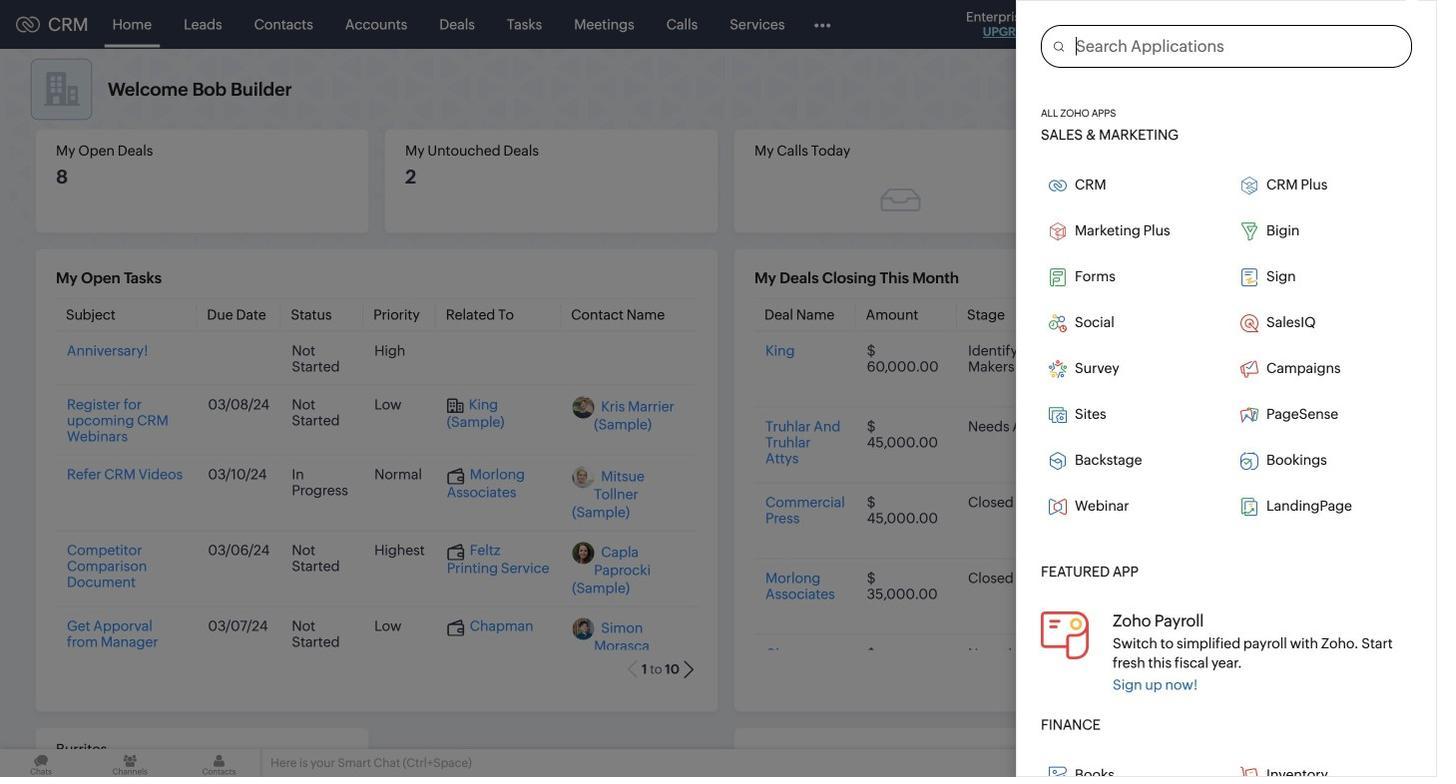 Task type: describe. For each thing, give the bounding box(es) containing it.
profile element
[[1336, 0, 1391, 48]]

search element
[[1135, 0, 1176, 49]]

Search Applications text field
[[1064, 26, 1411, 67]]

search image
[[1147, 16, 1164, 33]]

logo image
[[16, 16, 40, 32]]

profile image
[[1348, 8, 1379, 40]]

contacts image
[[178, 750, 260, 778]]

chats image
[[0, 750, 82, 778]]



Task type: vqa. For each thing, say whether or not it's contained in the screenshot.
Search element on the right of page
yes



Task type: locate. For each thing, give the bounding box(es) containing it.
zoho payroll image
[[1041, 612, 1089, 660]]

channels image
[[89, 750, 171, 778]]

calendar image
[[1226, 16, 1243, 32]]

signals element
[[1176, 0, 1214, 49]]

signals image
[[1188, 16, 1202, 33]]



